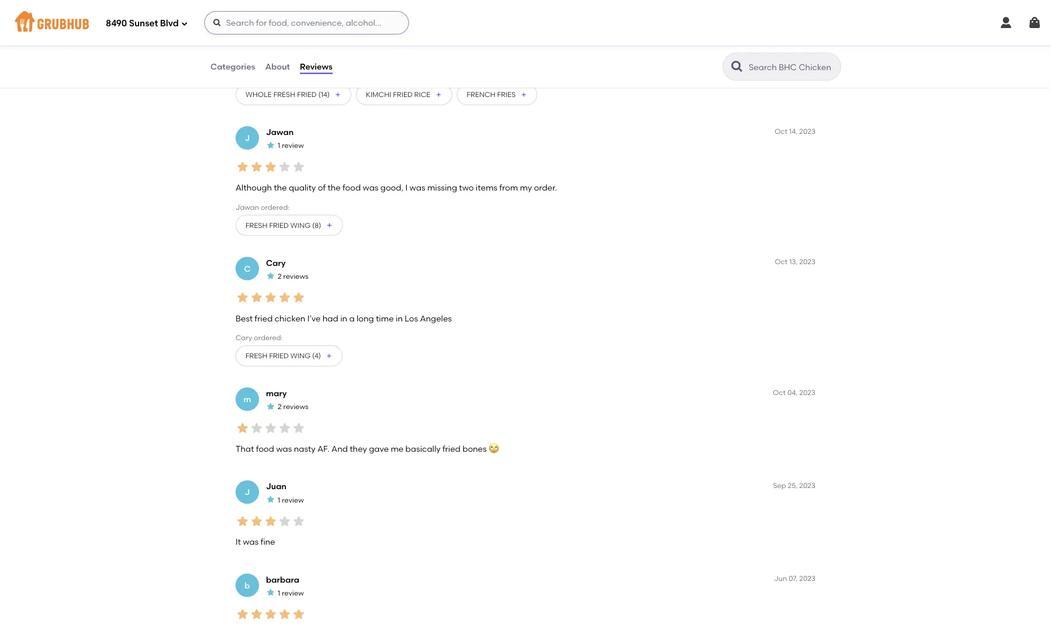 Task type: locate. For each thing, give the bounding box(es) containing it.
fried right the best
[[304, 52, 322, 62]]

1 vertical spatial 1 review
[[278, 496, 304, 504]]

in right "time"
[[396, 313, 403, 323]]

2 2 reviews from the top
[[278, 272, 309, 280]]

plus icon image for kimchi fried rice
[[435, 91, 442, 98]]

Search BHC Chicken search field
[[748, 61, 837, 72]]

fresh right whole
[[273, 90, 295, 99]]

chicken up (14)
[[324, 52, 355, 62]]

order.
[[534, 183, 557, 193]]

two
[[459, 183, 474, 193]]

0 horizontal spatial food
[[256, 444, 274, 454]]

plus icon image
[[334, 91, 341, 98], [435, 91, 442, 98], [520, 91, 527, 98], [326, 222, 333, 229], [326, 353, 333, 360]]

ordered:
[[254, 72, 283, 81], [261, 203, 290, 211], [254, 333, 283, 342]]

14,
[[789, 127, 798, 135]]

review down juan
[[282, 496, 304, 504]]

b
[[245, 580, 250, 590]]

plus icon image right (8)
[[326, 222, 333, 229]]

cary ordered: up whole
[[236, 72, 283, 81]]

1 vertical spatial fresh
[[246, 221, 267, 229]]

of
[[260, 52, 268, 62], [318, 183, 326, 193]]

1 horizontal spatial fried
[[304, 52, 322, 62]]

fresh down jawan ordered:
[[246, 221, 267, 229]]

plus icon image right fries
[[520, 91, 527, 98]]

1 vertical spatial chicken
[[275, 313, 305, 323]]

2 vertical spatial fresh
[[246, 352, 267, 360]]

oct left 13,
[[775, 258, 788, 266]]

2 vertical spatial 2
[[278, 403, 282, 411]]

j for jawan
[[245, 133, 250, 143]]

1 review for barbara
[[278, 589, 304, 597]]

sunset
[[129, 18, 158, 29]]

fried inside button
[[269, 352, 289, 360]]

cary down "best"
[[236, 333, 252, 342]]

review for barbara
[[282, 589, 304, 597]]

2 reviews up the best
[[278, 11, 309, 19]]

svg image right 'blvd'
[[181, 20, 188, 27]]

plus icon image inside whole fresh fried (14) button
[[334, 91, 341, 98]]

0 vertical spatial review
[[282, 141, 304, 150]]

(14)
[[318, 90, 330, 99]]

1 vertical spatial review
[[282, 496, 304, 504]]

los
[[366, 52, 379, 62], [405, 313, 418, 323]]

1 review for juan
[[278, 496, 304, 504]]

review down the barbara
[[282, 589, 304, 597]]

jawan down although
[[236, 203, 259, 211]]

in left angeles!
[[357, 52, 364, 62]]

reviews for mary
[[283, 403, 309, 411]]

1 vertical spatial reviews
[[283, 272, 309, 280]]

2 vertical spatial 2 reviews
[[278, 403, 309, 411]]

wing inside button
[[290, 221, 311, 229]]

0 horizontal spatial fried
[[255, 313, 273, 323]]

svg image
[[213, 18, 222, 27], [181, 20, 188, 27]]

2023 right the 04,
[[799, 388, 815, 397]]

cary ordered: for fried
[[236, 333, 283, 342]]

2 horizontal spatial in
[[396, 313, 403, 323]]

2023 right 14, on the top right of page
[[799, 127, 815, 135]]

2 vertical spatial ordered:
[[254, 333, 283, 342]]

1 2023 from the top
[[799, 127, 815, 135]]

2 for mary
[[278, 403, 282, 411]]

plus icon image right (4)
[[326, 353, 333, 360]]

main navigation navigation
[[0, 0, 1051, 46]]

🙄
[[489, 444, 497, 454]]

1 vertical spatial ordered:
[[261, 203, 290, 211]]

plus icon image right (14)
[[334, 91, 341, 98]]

food left good,
[[343, 183, 361, 193]]

plus icon image inside kimchi fried rice button
[[435, 91, 442, 98]]

1 vertical spatial c
[[244, 264, 251, 274]]

1 wing from the top
[[290, 221, 311, 229]]

2023 right 13,
[[799, 258, 815, 266]]

c up some
[[244, 2, 251, 12]]

review for jawan
[[282, 141, 304, 150]]

the
[[270, 52, 283, 62], [274, 183, 287, 193], [328, 183, 341, 193]]

plus icon image inside fresh fried wing (8) button
[[326, 222, 333, 229]]

0 vertical spatial 1 review
[[278, 141, 304, 150]]

0 horizontal spatial of
[[260, 52, 268, 62]]

0 vertical spatial jawan
[[266, 127, 294, 137]]

c up "best"
[[244, 264, 251, 274]]

bones
[[462, 444, 487, 454]]

los left angeles!
[[366, 52, 379, 62]]

kimchi fried rice
[[366, 90, 430, 99]]

wing for quality
[[290, 221, 311, 229]]

although the quality of the food was good, i was missing two items from my order.
[[236, 183, 557, 193]]

2 review from the top
[[282, 496, 304, 504]]

fresh
[[273, 90, 295, 99], [246, 221, 267, 229], [246, 352, 267, 360]]

1 reviews from the top
[[283, 11, 309, 19]]

fresh fried wing (8)
[[246, 221, 321, 229]]

fresh inside whole fresh fried (14) button
[[273, 90, 295, 99]]

fresh fried wing (4) button
[[236, 346, 343, 367]]

2 vertical spatial reviews
[[283, 403, 309, 411]]

plus icon image inside 'fresh fried wing (4)' button
[[326, 353, 333, 360]]

of right some
[[260, 52, 268, 62]]

3 1 review from the top
[[278, 589, 304, 597]]

2 j from the top
[[245, 487, 250, 497]]

wing
[[290, 221, 311, 229], [290, 352, 311, 360]]

food right that
[[256, 444, 274, 454]]

ordered: up fresh fried wing (4)
[[254, 333, 283, 342]]

13,
[[789, 258, 798, 266]]

wing left (4)
[[290, 352, 311, 360]]

1 cary ordered: from the top
[[236, 72, 283, 81]]

1 review from the top
[[282, 141, 304, 150]]

2023
[[799, 127, 815, 135], [799, 258, 815, 266], [799, 388, 815, 397], [799, 481, 815, 490], [799, 574, 815, 583]]

good,
[[380, 183, 403, 193]]

review up quality
[[282, 141, 304, 150]]

2 1 review from the top
[[278, 496, 304, 504]]

from
[[499, 183, 518, 193]]

fried right "best"
[[255, 313, 273, 323]]

reviews
[[283, 11, 309, 19], [283, 272, 309, 280], [283, 403, 309, 411]]

kimchi
[[366, 90, 391, 99]]

angeles
[[420, 313, 452, 323]]

fried left (14)
[[297, 90, 317, 99]]

1 vertical spatial wing
[[290, 352, 311, 360]]

1 vertical spatial cary ordered:
[[236, 333, 283, 342]]

07,
[[789, 574, 798, 583]]

1 down the barbara
[[278, 589, 280, 597]]

0 vertical spatial c
[[244, 2, 251, 12]]

1 vertical spatial fried
[[255, 313, 273, 323]]

fresh inside fresh fried wing (8) button
[[246, 221, 267, 229]]

svg image
[[999, 16, 1013, 30], [1028, 16, 1042, 30]]

2 reviews up i've
[[278, 272, 309, 280]]

1 vertical spatial cary
[[266, 258, 286, 268]]

reviews down "mary"
[[283, 403, 309, 411]]

8490 sunset blvd
[[106, 18, 179, 29]]

0 vertical spatial cary
[[236, 72, 252, 81]]

1 review down the barbara
[[278, 589, 304, 597]]

2 reviews down "mary"
[[278, 403, 309, 411]]

fresh down "best"
[[246, 352, 267, 360]]

2 vertical spatial fried
[[442, 444, 461, 454]]

that food was nasty af. and they gave me basically fried bones 🙄
[[236, 444, 497, 454]]

oct
[[775, 127, 788, 135], [775, 258, 788, 266], [773, 388, 786, 397]]

2 vertical spatial oct
[[773, 388, 786, 397]]

1 vertical spatial jawan
[[236, 203, 259, 211]]

2 vertical spatial cary
[[236, 333, 252, 342]]

wing left (8)
[[290, 221, 311, 229]]

cary for of
[[236, 72, 252, 81]]

1 vertical spatial oct
[[775, 258, 788, 266]]

was
[[363, 183, 378, 193], [410, 183, 425, 193], [276, 444, 292, 454], [243, 537, 259, 547]]

jun 07, 2023
[[774, 574, 815, 583]]

1 c from the top
[[244, 2, 251, 12]]

mary
[[266, 388, 287, 398]]

0 vertical spatial 1
[[278, 141, 280, 150]]

fried down jawan ordered:
[[269, 221, 289, 229]]

2 for c
[[278, 11, 282, 19]]

1 vertical spatial j
[[245, 487, 250, 497]]

reviews up i've
[[283, 272, 309, 280]]

1 review
[[278, 141, 304, 150], [278, 496, 304, 504], [278, 589, 304, 597]]

fried left rice
[[393, 90, 413, 99]]

0 vertical spatial los
[[366, 52, 379, 62]]

1 horizontal spatial jawan
[[266, 127, 294, 137]]

2 for cary
[[278, 272, 282, 280]]

2 down "mary"
[[278, 403, 282, 411]]

plus icon image for fresh fried wing (4)
[[326, 353, 333, 360]]

1 2 from the top
[[278, 11, 282, 19]]

cary down fresh fried wing (8)
[[266, 258, 286, 268]]

some of the best fried chicken in los angeles!
[[236, 52, 415, 62]]

missing
[[427, 183, 457, 193]]

french fries button
[[457, 84, 537, 105]]

1 down whole fresh fried (14) on the left of the page
[[278, 141, 280, 150]]

2 reviews
[[278, 11, 309, 19], [278, 272, 309, 280], [278, 403, 309, 411]]

cary
[[236, 72, 252, 81], [266, 258, 286, 268], [236, 333, 252, 342]]

reviews up the best
[[283, 11, 309, 19]]

jawan down whole fresh fried (14) on the left of the page
[[266, 127, 294, 137]]

fresh inside 'fresh fried wing (4)' button
[[246, 352, 267, 360]]

fried left the bones
[[442, 444, 461, 454]]

1 horizontal spatial svg image
[[1028, 16, 1042, 30]]

3 2023 from the top
[[799, 388, 815, 397]]

nasty
[[294, 444, 315, 454]]

0 vertical spatial chicken
[[324, 52, 355, 62]]

ordered: down about
[[254, 72, 283, 81]]

2 wing from the top
[[290, 352, 311, 360]]

french fries
[[467, 90, 516, 99]]

1 1 review from the top
[[278, 141, 304, 150]]

2 vertical spatial review
[[282, 589, 304, 597]]

2 vertical spatial 1
[[278, 589, 280, 597]]

j left juan
[[245, 487, 250, 497]]

0 vertical spatial oct
[[775, 127, 788, 135]]

0 vertical spatial of
[[260, 52, 268, 62]]

cary down categories
[[236, 72, 252, 81]]

0 vertical spatial 2
[[278, 11, 282, 19]]

2 reviews for cary
[[278, 272, 309, 280]]

food
[[343, 183, 361, 193], [256, 444, 274, 454]]

1 for barbara
[[278, 589, 280, 597]]

0 horizontal spatial svg image
[[999, 16, 1013, 30]]

2 2023 from the top
[[799, 258, 815, 266]]

2 1 from the top
[[278, 496, 280, 504]]

1 horizontal spatial food
[[343, 183, 361, 193]]

1 vertical spatial 1
[[278, 496, 280, 504]]

c
[[244, 2, 251, 12], [244, 264, 251, 274]]

although
[[236, 183, 272, 193]]

2 up about
[[278, 11, 282, 19]]

of right quality
[[318, 183, 326, 193]]

3 review from the top
[[282, 589, 304, 597]]

french
[[467, 90, 495, 99]]

3 2 from the top
[[278, 403, 282, 411]]

0 vertical spatial food
[[343, 183, 361, 193]]

plus icon image right rice
[[435, 91, 442, 98]]

2 vertical spatial 1 review
[[278, 589, 304, 597]]

oct left the 04,
[[773, 388, 786, 397]]

1 review down juan
[[278, 496, 304, 504]]

plus icon image inside french fries button
[[520, 91, 527, 98]]

2 down fresh fried wing (8)
[[278, 272, 282, 280]]

oct 04, 2023
[[773, 388, 815, 397]]

j down whole
[[245, 133, 250, 143]]

2 c from the top
[[244, 264, 251, 274]]

1 2 reviews from the top
[[278, 11, 309, 19]]

3 2 reviews from the top
[[278, 403, 309, 411]]

wing inside button
[[290, 352, 311, 360]]

fried up "mary"
[[269, 352, 289, 360]]

0 vertical spatial fresh
[[273, 90, 295, 99]]

j for juan
[[245, 487, 250, 497]]

2023 right 07,
[[799, 574, 815, 583]]

svg image up categories
[[213, 18, 222, 27]]

oct 14, 2023
[[775, 127, 815, 135]]

that
[[236, 444, 254, 454]]

2 2 from the top
[[278, 272, 282, 280]]

plus icon image for french fries
[[520, 91, 527, 98]]

chicken left i've
[[275, 313, 305, 323]]

chicken
[[324, 52, 355, 62], [275, 313, 305, 323]]

fried for fresh fried wing (8)
[[269, 221, 289, 229]]

1 horizontal spatial svg image
[[213, 18, 222, 27]]

1 vertical spatial 2
[[278, 272, 282, 280]]

items
[[476, 183, 497, 193]]

1 horizontal spatial los
[[405, 313, 418, 323]]

0 vertical spatial wing
[[290, 221, 311, 229]]

1 down juan
[[278, 496, 280, 504]]

in
[[357, 52, 364, 62], [340, 313, 347, 323], [396, 313, 403, 323]]

ordered: for fried
[[254, 333, 283, 342]]

c for some
[[244, 2, 251, 12]]

0 horizontal spatial los
[[366, 52, 379, 62]]

0 horizontal spatial jawan
[[236, 203, 259, 211]]

3 reviews from the top
[[283, 403, 309, 411]]

0 vertical spatial cary ordered:
[[236, 72, 283, 81]]

2
[[278, 11, 282, 19], [278, 272, 282, 280], [278, 403, 282, 411]]

2 reviews from the top
[[283, 272, 309, 280]]

0 vertical spatial 2 reviews
[[278, 11, 309, 19]]

0 vertical spatial j
[[245, 133, 250, 143]]

jawan ordered:
[[236, 203, 290, 211]]

1
[[278, 141, 280, 150], [278, 496, 280, 504], [278, 589, 280, 597]]

star icon image
[[266, 10, 275, 19], [236, 29, 250, 43], [250, 29, 264, 43], [264, 29, 278, 43], [278, 29, 292, 43], [292, 29, 306, 43], [266, 141, 275, 150], [236, 160, 250, 174], [250, 160, 264, 174], [264, 160, 278, 174], [278, 160, 292, 174], [292, 160, 306, 174], [266, 271, 275, 281], [236, 291, 250, 305], [250, 291, 264, 305], [264, 291, 278, 305], [278, 291, 292, 305], [292, 291, 306, 305], [266, 402, 275, 411], [236, 421, 250, 435], [250, 421, 264, 435], [264, 421, 278, 435], [278, 421, 292, 435], [292, 421, 306, 435], [266, 495, 275, 504], [236, 514, 250, 528], [250, 514, 264, 528], [264, 514, 278, 528], [278, 514, 292, 528], [292, 514, 306, 528], [266, 588, 275, 597], [236, 607, 250, 621], [250, 607, 264, 621], [264, 607, 278, 621], [278, 607, 292, 621], [292, 607, 306, 621]]

cary ordered:
[[236, 72, 283, 81], [236, 333, 283, 342]]

0 vertical spatial ordered:
[[254, 72, 283, 81]]

3 1 from the top
[[278, 589, 280, 597]]

los left angeles
[[405, 313, 418, 323]]

fried
[[304, 52, 322, 62], [255, 313, 273, 323], [442, 444, 461, 454]]

2 cary ordered: from the top
[[236, 333, 283, 342]]

2023 right "25,"
[[799, 481, 815, 490]]

0 vertical spatial reviews
[[283, 11, 309, 19]]

rice
[[414, 90, 430, 99]]

in left the a
[[340, 313, 347, 323]]

oct left 14, on the top right of page
[[775, 127, 788, 135]]

1 vertical spatial of
[[318, 183, 326, 193]]

ordered: up fresh fried wing (8)
[[261, 203, 290, 211]]

fried for kimchi fried rice
[[393, 90, 413, 99]]

review
[[282, 141, 304, 150], [282, 496, 304, 504], [282, 589, 304, 597]]

1 for juan
[[278, 496, 280, 504]]

1 1 from the top
[[278, 141, 280, 150]]

the left quality
[[274, 183, 287, 193]]

cary ordered: down "best"
[[236, 333, 283, 342]]

1 j from the top
[[245, 133, 250, 143]]

ordered: for the
[[261, 203, 290, 211]]

1 review up quality
[[278, 141, 304, 150]]

fried
[[297, 90, 317, 99], [393, 90, 413, 99], [269, 221, 289, 229], [269, 352, 289, 360]]

barbara
[[266, 575, 299, 585]]

1 vertical spatial 2 reviews
[[278, 272, 309, 280]]

review for juan
[[282, 496, 304, 504]]



Task type: describe. For each thing, give the bounding box(es) containing it.
fried inside button
[[297, 90, 317, 99]]

fried for fresh fried wing (4)
[[269, 352, 289, 360]]

8490
[[106, 18, 127, 29]]

whole fresh fried (14) button
[[236, 84, 351, 105]]

me
[[391, 444, 403, 454]]

juan
[[266, 482, 286, 491]]

gave
[[369, 444, 389, 454]]

m
[[243, 394, 251, 404]]

categories button
[[210, 46, 256, 88]]

i've
[[307, 313, 321, 323]]

i
[[405, 183, 408, 193]]

oct for items
[[775, 127, 788, 135]]

fresh fried wing (8) button
[[236, 215, 343, 236]]

2 svg image from the left
[[1028, 16, 1042, 30]]

5 2023 from the top
[[799, 574, 815, 583]]

2023 for angeles
[[799, 258, 815, 266]]

oct 13, 2023
[[775, 258, 815, 266]]

reviews
[[300, 62, 332, 72]]

about
[[265, 62, 290, 72]]

some
[[236, 52, 258, 62]]

basically
[[405, 444, 441, 454]]

jawan for jawan ordered:
[[236, 203, 259, 211]]

fresh for cary
[[246, 352, 267, 360]]

ordered: for of
[[254, 72, 283, 81]]

cary for fried
[[236, 333, 252, 342]]

af.
[[317, 444, 330, 454]]

quality
[[289, 183, 316, 193]]

cary ordered: for of
[[236, 72, 283, 81]]

reviews button
[[299, 46, 333, 88]]

it was fine
[[236, 537, 275, 547]]

jun
[[774, 574, 787, 583]]

best
[[285, 52, 302, 62]]

(4)
[[312, 352, 321, 360]]

1 vertical spatial los
[[405, 313, 418, 323]]

time
[[376, 313, 394, 323]]

2 horizontal spatial fried
[[442, 444, 461, 454]]

wing for chicken
[[290, 352, 311, 360]]

they
[[350, 444, 367, 454]]

fresh for jawan
[[246, 221, 267, 229]]

sep
[[773, 481, 786, 490]]

0 horizontal spatial chicken
[[275, 313, 305, 323]]

the left the best
[[270, 52, 283, 62]]

1 review for jawan
[[278, 141, 304, 150]]

1 horizontal spatial of
[[318, 183, 326, 193]]

was left nasty
[[276, 444, 292, 454]]

4 2023 from the top
[[799, 481, 815, 490]]

categories
[[210, 62, 255, 72]]

c for best
[[244, 264, 251, 274]]

whole fresh fried (14)
[[246, 90, 330, 99]]

1 horizontal spatial in
[[357, 52, 364, 62]]

blvd
[[160, 18, 179, 29]]

was left good,
[[363, 183, 378, 193]]

04,
[[787, 388, 798, 397]]

the right quality
[[328, 183, 341, 193]]

was right it on the bottom
[[243, 537, 259, 547]]

angeles!
[[381, 52, 415, 62]]

2 reviews for c
[[278, 11, 309, 19]]

and
[[332, 444, 348, 454]]

about button
[[265, 46, 291, 88]]

1 vertical spatial food
[[256, 444, 274, 454]]

oct for 🙄
[[773, 388, 786, 397]]

0 vertical spatial fried
[[304, 52, 322, 62]]

fries
[[497, 90, 516, 99]]

(8)
[[312, 221, 321, 229]]

plus icon image for fresh fried wing (8)
[[326, 222, 333, 229]]

25,
[[788, 481, 798, 490]]

1 horizontal spatial chicken
[[324, 52, 355, 62]]

2023 for two
[[799, 127, 815, 135]]

whole
[[246, 90, 272, 99]]

search icon image
[[730, 60, 744, 74]]

a
[[349, 313, 355, 323]]

long
[[357, 313, 374, 323]]

2 reviews for mary
[[278, 403, 309, 411]]

best
[[236, 313, 253, 323]]

sep 25, 2023
[[773, 481, 815, 490]]

it
[[236, 537, 241, 547]]

my
[[520, 183, 532, 193]]

had
[[323, 313, 338, 323]]

Search for food, convenience, alcohol... search field
[[204, 11, 409, 34]]

jawan for jawan
[[266, 127, 294, 137]]

fine
[[261, 537, 275, 547]]

reviews for c
[[283, 11, 309, 19]]

fresh fried wing (4)
[[246, 352, 321, 360]]

kimchi fried rice button
[[356, 84, 452, 105]]

reviews for cary
[[283, 272, 309, 280]]

0 horizontal spatial svg image
[[181, 20, 188, 27]]

0 horizontal spatial in
[[340, 313, 347, 323]]

best fried chicken i've had in a long time in los angeles
[[236, 313, 452, 323]]

was right i
[[410, 183, 425, 193]]

plus icon image for whole fresh fried (14)
[[334, 91, 341, 98]]

2023 for bones
[[799, 388, 815, 397]]

1 svg image from the left
[[999, 16, 1013, 30]]

1 for jawan
[[278, 141, 280, 150]]



Task type: vqa. For each thing, say whether or not it's contained in the screenshot.
Jawan the fresh
yes



